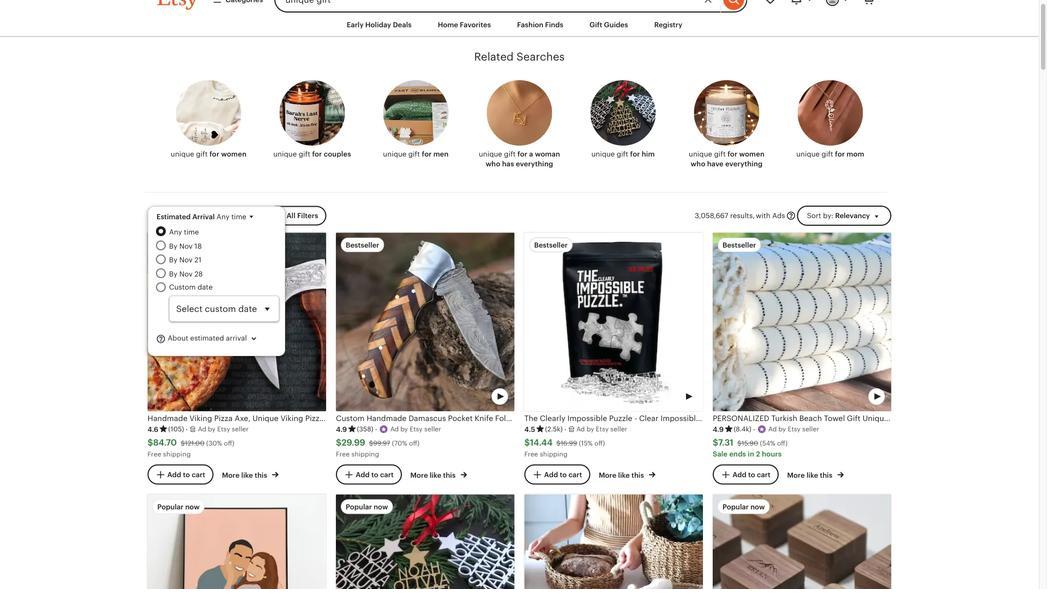 Task type: locate. For each thing, give the bounding box(es) containing it.
1 horizontal spatial bestseller
[[534, 241, 568, 249]]

add to cart button for 7.31
[[713, 464, 779, 485]]

popular
[[157, 503, 184, 511], [346, 503, 372, 511], [723, 503, 749, 511]]

off) inside $ 14.44 $ 16.99 (15% off) free shipping
[[595, 439, 605, 447]]

popular for custom wooden guitar picks box, personalized guitar pick box storage wood guitar pick organizer music gift for guitarist musician image
[[723, 503, 749, 511]]

everything inside the for a woman who has everything
[[516, 160, 553, 168]]

off) right (30%
[[224, 439, 235, 447]]

· for 14.44
[[565, 425, 567, 434]]

any time link
[[169, 227, 279, 237]]

1 horizontal spatial any
[[217, 213, 230, 221]]

free inside $ 29.99 $ 99.97 (70% off) free shipping
[[336, 450, 350, 458]]

3,058,667
[[695, 212, 729, 220]]

2 unique from the left
[[273, 150, 297, 158]]

cart down 2
[[757, 471, 771, 479]]

shipping down 84.70
[[163, 450, 191, 458]]

1 4.9 from the left
[[336, 425, 347, 434]]

d for 29.99
[[395, 426, 399, 433]]

4.9 up 29.99 on the bottom of the page
[[336, 425, 347, 434]]

4 like from the left
[[807, 471, 819, 479]]

for
[[210, 150, 219, 158], [312, 150, 322, 158], [422, 150, 432, 158], [518, 150, 528, 158], [630, 150, 640, 158], [728, 150, 738, 158], [835, 150, 845, 158]]

0 horizontal spatial bestseller
[[346, 241, 379, 249]]

now for faceless portrait, custom illustration, personalised photo, photo illustration, personalised portrait, boyfriend gift, girlfriend gift on the left bottom of page
[[185, 503, 200, 511]]

3 y from the left
[[591, 426, 594, 433]]

shipping inside $ 14.44 $ 16.99 (15% off) free shipping
[[540, 450, 568, 458]]

1 gift from the left
[[196, 150, 208, 158]]

4 off) from the left
[[777, 439, 788, 447]]

seller for 14.44
[[611, 426, 628, 433]]

3 now from the left
[[751, 503, 765, 511]]

a d b y etsy seller for 84.70
[[198, 426, 249, 433]]

1 vertical spatial nov
[[179, 256, 193, 264]]

everything inside the for women who have everything
[[726, 160, 763, 168]]

time inside select an estimated delivery date option group
[[184, 228, 199, 236]]

add to cart down $ 29.99 $ 99.97 (70% off) free shipping
[[356, 471, 394, 479]]

more like this link for 14.44
[[599, 469, 656, 480]]

1 now from the left
[[185, 503, 200, 511]]

more
[[222, 471, 240, 479], [411, 471, 428, 479], [599, 471, 617, 479], [788, 471, 805, 479]]

by nov 28
[[169, 270, 203, 278]]

3 d from the left
[[581, 426, 585, 433]]

a up (15%
[[577, 426, 581, 433]]

1 add from the left
[[167, 471, 181, 479]]

cart for 14.44
[[569, 471, 582, 479]]

0 vertical spatial any
[[217, 213, 230, 221]]

add to cart button down $ 14.44 $ 16.99 (15% off) free shipping
[[525, 464, 591, 485]]

3 a d b y etsy seller from the left
[[577, 426, 628, 433]]

off) inside $ 84.70 $ 121.00 (30% off) free shipping
[[224, 439, 235, 447]]

shipping for 84.70
[[163, 450, 191, 458]]

3 bestseller from the left
[[723, 241, 756, 249]]

3 like from the left
[[618, 471, 630, 479]]

a up 121.00
[[198, 426, 202, 433]]

home
[[438, 20, 458, 29]]

time up by nov 18
[[184, 228, 199, 236]]

free down 84.70
[[148, 450, 161, 458]]

1 who from the left
[[486, 160, 501, 168]]

any down estimated
[[169, 228, 182, 236]]

4 add to cart from the left
[[733, 471, 771, 479]]

like for 14.44
[[618, 471, 630, 479]]

$ up the ends
[[738, 439, 742, 447]]

nov for 28
[[179, 270, 193, 278]]

4 more like this link from the left
[[788, 469, 844, 480]]

d up (54%
[[773, 426, 777, 433]]

3 popular now link from the left
[[713, 495, 892, 589]]

for for unique gift for him
[[630, 150, 640, 158]]

gift guides link
[[582, 15, 637, 34]]

3 off) from the left
[[595, 439, 605, 447]]

shipping down 29.99 on the bottom of the page
[[352, 450, 379, 458]]

· right (8.4k)
[[753, 425, 756, 434]]

2 horizontal spatial free
[[525, 450, 538, 458]]

add to cart button down in
[[713, 464, 779, 485]]

everything down woman
[[516, 160, 553, 168]]

by down by nov 18
[[169, 256, 177, 264]]

by for by nov 21
[[169, 256, 177, 264]]

2 horizontal spatial shipping
[[540, 450, 568, 458]]

· right (105) at the left of page
[[186, 425, 188, 434]]

2 etsy from the left
[[410, 426, 423, 433]]

d up (70%
[[395, 426, 399, 433]]

5 for from the left
[[630, 150, 640, 158]]

1 unique from the left
[[171, 150, 194, 158]]

1 to from the left
[[183, 471, 190, 479]]

a d b y etsy seller up (54%
[[769, 426, 820, 433]]

2 horizontal spatial product video element
[[713, 233, 892, 411]]

unique gift for him
[[592, 150, 655, 158]]

everything right 'have'
[[726, 160, 763, 168]]

3 more like this link from the left
[[599, 469, 656, 480]]

2 horizontal spatial bestseller
[[723, 241, 756, 249]]

more like this link
[[222, 469, 279, 480], [411, 469, 467, 480], [599, 469, 656, 480], [788, 469, 844, 480]]

$ left 99.97
[[336, 438, 342, 448]]

4 add from the left
[[733, 471, 747, 479]]

(15%
[[579, 439, 593, 447]]

nov left 18
[[179, 242, 193, 250]]

to down $ 14.44 $ 16.99 (15% off) free shipping
[[560, 471, 567, 479]]

by:
[[823, 212, 834, 220]]

seller
[[232, 426, 249, 433], [424, 426, 441, 433], [611, 426, 628, 433], [803, 426, 820, 433]]

women
[[221, 150, 247, 158], [740, 150, 765, 158]]

y up the $ 7.31 $ 15.90 (54% off) sale ends in 2 hours
[[783, 426, 786, 433]]

shipping inside $ 29.99 $ 99.97 (70% off) free shipping
[[352, 450, 379, 458]]

2 more like this link from the left
[[411, 469, 467, 480]]

more like this for 29.99
[[411, 471, 458, 479]]

1 vertical spatial by
[[169, 256, 177, 264]]

shipping inside $ 84.70 $ 121.00 (30% off) free shipping
[[163, 450, 191, 458]]

free inside $ 84.70 $ 121.00 (30% off) free shipping
[[148, 450, 161, 458]]

2 add to cart from the left
[[356, 471, 394, 479]]

cart down $ 29.99 $ 99.97 (70% off) free shipping
[[380, 471, 394, 479]]

b up (70%
[[401, 426, 405, 433]]

gift for for him
[[617, 150, 629, 158]]

0 horizontal spatial everything
[[516, 160, 553, 168]]

off) inside $ 29.99 $ 99.97 (70% off) free shipping
[[409, 439, 420, 447]]

more down $ 29.99 $ 99.97 (70% off) free shipping
[[411, 471, 428, 479]]

1 · from the left
[[186, 425, 188, 434]]

add down $ 14.44 $ 16.99 (15% off) free shipping
[[544, 471, 558, 479]]

$ down (105) at the left of page
[[181, 439, 185, 447]]

1 horizontal spatial product video element
[[525, 233, 703, 411]]

2 for from the left
[[312, 150, 322, 158]]

2 add from the left
[[356, 471, 370, 479]]

· right (2.5k)
[[565, 425, 567, 434]]

popular now for family christmas ornament - personalized ornament with names - christmas tree ornament image
[[346, 503, 388, 511]]

0 horizontal spatial 4.9
[[336, 425, 347, 434]]

4 b from the left
[[779, 426, 783, 433]]

gift guides
[[590, 20, 628, 29]]

a up (70%
[[390, 426, 395, 433]]

add to cart button for 29.99
[[336, 464, 402, 485]]

d up (15%
[[581, 426, 585, 433]]

for inside the for a woman who has everything
[[518, 150, 528, 158]]

this for 29.99
[[443, 471, 456, 479]]

(2.5k)
[[545, 426, 563, 433]]

d for 84.70
[[202, 426, 206, 433]]

0 horizontal spatial popular now
[[157, 503, 200, 511]]

2 horizontal spatial popular
[[723, 503, 749, 511]]

off) for 29.99
[[409, 439, 420, 447]]

0 horizontal spatial shipping
[[163, 450, 191, 458]]

who inside the for women who have everything
[[691, 160, 706, 168]]

3 b from the left
[[587, 426, 591, 433]]

(105)
[[168, 426, 184, 433]]

a d b y etsy seller up (70%
[[390, 426, 441, 433]]

3 unique from the left
[[383, 150, 407, 158]]

3 popular now from the left
[[723, 503, 765, 511]]

1 horizontal spatial women
[[740, 150, 765, 158]]

seller for 7.31
[[803, 426, 820, 433]]

1 women from the left
[[221, 150, 247, 158]]

a d b y etsy seller for 7.31
[[769, 426, 820, 433]]

121.00
[[185, 439, 205, 447]]

menu bar containing early holiday deals
[[138, 13, 902, 37]]

menu bar
[[138, 13, 902, 37]]

more down $ 14.44 $ 16.99 (15% off) free shipping
[[599, 471, 617, 479]]

now for family christmas ornament - personalized ornament with names - christmas tree ornament image
[[374, 503, 388, 511]]

1 like from the left
[[241, 471, 253, 479]]

3 by from the top
[[169, 270, 177, 278]]

select an estimated delivery date option group
[[156, 227, 279, 322]]

unique
[[171, 150, 194, 158], [273, 150, 297, 158], [383, 150, 407, 158], [479, 150, 502, 158], [592, 150, 615, 158], [689, 150, 713, 158], [797, 150, 820, 158]]

have
[[707, 160, 724, 168]]

1 horizontal spatial popular now link
[[336, 495, 515, 589]]

15.90
[[742, 439, 759, 447]]

b up (30%
[[208, 426, 212, 433]]

(30%
[[206, 439, 222, 447]]

1 add to cart from the left
[[167, 471, 205, 479]]

y for 29.99
[[405, 426, 408, 433]]

4 add to cart button from the left
[[713, 464, 779, 485]]

b up 'hours'
[[779, 426, 783, 433]]

0 horizontal spatial popular now link
[[148, 495, 326, 589]]

1 nov from the top
[[179, 242, 193, 250]]

etsy for 84.70
[[217, 426, 230, 433]]

off) for 14.44
[[595, 439, 605, 447]]

2 b from the left
[[401, 426, 405, 433]]

popular for faceless portrait, custom illustration, personalised photo, photo illustration, personalised portrait, boyfriend gift, girlfriend gift on the left bottom of page
[[157, 503, 184, 511]]

unique for for men
[[383, 150, 407, 158]]

a d b y etsy seller up (15%
[[577, 426, 628, 433]]

ends
[[730, 450, 746, 458]]

by up custom
[[169, 270, 177, 278]]

free down 29.99 on the bottom of the page
[[336, 450, 350, 458]]

add to cart for 29.99
[[356, 471, 394, 479]]

2 · from the left
[[375, 425, 377, 434]]

a
[[529, 150, 533, 158], [198, 426, 202, 433], [390, 426, 395, 433], [577, 426, 581, 433], [769, 426, 773, 433]]

0 horizontal spatial popular
[[157, 503, 184, 511]]

for for unique gift for women
[[210, 150, 219, 158]]

who left 'have'
[[691, 160, 706, 168]]

more down (30%
[[222, 471, 240, 479]]

gift for for men
[[409, 150, 420, 158]]

3 for from the left
[[422, 150, 432, 158]]

this
[[255, 471, 267, 479], [443, 471, 456, 479], [632, 471, 644, 479], [820, 471, 833, 479]]

time up any time link
[[231, 213, 247, 221]]

to down $ 29.99 $ 99.97 (70% off) free shipping
[[372, 471, 379, 479]]

b for 7.31
[[779, 426, 783, 433]]

unique gift up 'have'
[[689, 150, 728, 158]]

0 horizontal spatial time
[[184, 228, 199, 236]]

2 more like this from the left
[[411, 471, 458, 479]]

like
[[241, 471, 253, 479], [430, 471, 442, 479], [618, 471, 630, 479], [807, 471, 819, 479]]

2 cart from the left
[[380, 471, 394, 479]]

unique christmas gift ideas for holiday gifts thank you handmade gift basket for mom as a hostess gift bread warming tray image
[[525, 495, 703, 589]]

popular now for custom wooden guitar picks box, personalized guitar pick box storage wood guitar pick organizer music gift for guitarist musician image
[[723, 503, 765, 511]]

time
[[231, 213, 247, 221], [184, 228, 199, 236]]

2 who from the left
[[691, 160, 706, 168]]

any
[[217, 213, 230, 221], [169, 228, 182, 236]]

more like this
[[222, 471, 269, 479], [411, 471, 458, 479], [599, 471, 646, 479], [788, 471, 835, 479]]

1 vertical spatial time
[[184, 228, 199, 236]]

bestseller for 14.44
[[534, 241, 568, 249]]

free for 84.70
[[148, 450, 161, 458]]

3 to from the left
[[560, 471, 567, 479]]

1 popular now from the left
[[157, 503, 200, 511]]

· right (358)
[[375, 425, 377, 434]]

off) right (15%
[[595, 439, 605, 447]]

2 women from the left
[[740, 150, 765, 158]]

$ down 4.6
[[148, 438, 153, 448]]

2 gift from the left
[[299, 150, 310, 158]]

5 unique from the left
[[592, 150, 615, 158]]

bestseller
[[346, 241, 379, 249], [534, 241, 568, 249], [723, 241, 756, 249]]

1 horizontal spatial time
[[231, 213, 247, 221]]

like for 29.99
[[430, 471, 442, 479]]

add to cart button down $ 84.70 $ 121.00 (30% off) free shipping
[[148, 464, 214, 485]]

d up 121.00
[[202, 426, 206, 433]]

0 horizontal spatial any
[[169, 228, 182, 236]]

unique gift
[[479, 150, 518, 158], [689, 150, 728, 158]]

add down $ 84.70 $ 121.00 (30% off) free shipping
[[167, 471, 181, 479]]

off) right (54%
[[777, 439, 788, 447]]

3 etsy from the left
[[596, 426, 609, 433]]

1 more from the left
[[222, 471, 240, 479]]

any up any time link
[[217, 213, 230, 221]]

2 horizontal spatial popular now link
[[713, 495, 892, 589]]

3 this from the left
[[632, 471, 644, 479]]

2 nov from the top
[[179, 256, 193, 264]]

1 unique gift from the left
[[479, 150, 518, 158]]

(8.4k)
[[734, 426, 752, 433]]

14.44
[[530, 438, 553, 448]]

1 bestseller from the left
[[346, 241, 379, 249]]

4 gift from the left
[[504, 150, 516, 158]]

2 free from the left
[[336, 450, 350, 458]]

b up (15%
[[587, 426, 591, 433]]

add down $ 29.99 $ 99.97 (70% off) free shipping
[[356, 471, 370, 479]]

0 horizontal spatial who
[[486, 160, 501, 168]]

add to cart for 7.31
[[733, 471, 771, 479]]

unique for for couples
[[273, 150, 297, 158]]

1 vertical spatial any
[[169, 228, 182, 236]]

who inside the for a woman who has everything
[[486, 160, 501, 168]]

favorites
[[460, 20, 491, 29]]

1 seller from the left
[[232, 426, 249, 433]]

a up (54%
[[769, 426, 773, 433]]

3 free from the left
[[525, 450, 538, 458]]

None search field
[[275, 0, 748, 13]]

6 for from the left
[[728, 150, 738, 158]]

like for 7.31
[[807, 471, 819, 479]]

1 by from the top
[[169, 242, 177, 250]]

more like this for 14.44
[[599, 471, 646, 479]]

1 cart from the left
[[192, 471, 205, 479]]

· for 84.70
[[186, 425, 188, 434]]

3 add to cart from the left
[[544, 471, 582, 479]]

product video element
[[336, 233, 515, 411], [525, 233, 703, 411], [713, 233, 892, 411]]

home favorites link
[[430, 15, 499, 34]]

all
[[287, 212, 296, 220]]

4 cart from the left
[[757, 471, 771, 479]]

y up (15%
[[591, 426, 594, 433]]

1 shipping from the left
[[163, 450, 191, 458]]

$ 84.70 $ 121.00 (30% off) free shipping
[[148, 438, 235, 458]]

0 vertical spatial by
[[169, 242, 177, 250]]

1 horizontal spatial popular now
[[346, 503, 388, 511]]

b for 29.99
[[401, 426, 405, 433]]

3 nov from the top
[[179, 270, 193, 278]]

product video element for 14.44
[[525, 233, 703, 411]]

add to cart button down $ 29.99 $ 99.97 (70% off) free shipping
[[336, 464, 402, 485]]

1 horizontal spatial shipping
[[352, 450, 379, 458]]

who left has
[[486, 160, 501, 168]]

free down 14.44
[[525, 450, 538, 458]]

early holiday deals
[[347, 20, 412, 29]]

off) right (70%
[[409, 439, 420, 447]]

4.5
[[525, 425, 536, 434]]

shipping down 14.44
[[540, 450, 568, 458]]

free inside $ 14.44 $ 16.99 (15% off) free shipping
[[525, 450, 538, 458]]

to down in
[[749, 471, 756, 479]]

custom date
[[169, 283, 213, 291]]

unique for for him
[[592, 150, 615, 158]]

1 horizontal spatial unique gift
[[689, 150, 728, 158]]

more for 7.31
[[788, 471, 805, 479]]

unique gift up has
[[479, 150, 518, 158]]

couples
[[324, 150, 351, 158]]

0 vertical spatial nov
[[179, 242, 193, 250]]

2 more from the left
[[411, 471, 428, 479]]

product video element for 29.99
[[336, 233, 515, 411]]

cart
[[192, 471, 205, 479], [380, 471, 394, 479], [569, 471, 582, 479], [757, 471, 771, 479]]

who
[[486, 160, 501, 168], [691, 160, 706, 168]]

a left woman
[[529, 150, 533, 158]]

the clearly impossible puzzle - clear impossible jigsaw puzzle acrylic hard puzzles for adults christmas gifts puzzles funny unique puzzles image
[[525, 233, 703, 411]]

1 horizontal spatial 4.9
[[713, 425, 724, 434]]

·
[[186, 425, 188, 434], [375, 425, 377, 434], [565, 425, 567, 434], [753, 425, 756, 434]]

2 off) from the left
[[409, 439, 420, 447]]

0 horizontal spatial product video element
[[336, 233, 515, 411]]

1 b from the left
[[208, 426, 212, 433]]

add to cart down in
[[733, 471, 771, 479]]

0 horizontal spatial women
[[221, 150, 247, 158]]

2 horizontal spatial popular now
[[723, 503, 765, 511]]

unique gift for women
[[171, 150, 247, 158]]

2 seller from the left
[[424, 426, 441, 433]]

add to cart button
[[148, 464, 214, 485], [336, 464, 402, 485], [525, 464, 591, 485], [713, 464, 779, 485]]

off)
[[224, 439, 235, 447], [409, 439, 420, 447], [595, 439, 605, 447], [777, 439, 788, 447]]

1 more like this from the left
[[222, 471, 269, 479]]

3 more like this from the left
[[599, 471, 646, 479]]

1 product video element from the left
[[336, 233, 515, 411]]

searches
[[517, 51, 565, 63]]

unique for for mom
[[797, 150, 820, 158]]

more like this link for 84.70
[[222, 469, 279, 480]]

(54%
[[760, 439, 776, 447]]

y for 84.70
[[212, 426, 216, 433]]

more down the $ 7.31 $ 15.90 (54% off) sale ends in 2 hours
[[788, 471, 805, 479]]

3 popular from the left
[[723, 503, 749, 511]]

fashion finds
[[517, 20, 564, 29]]

results,
[[730, 212, 755, 220]]

1 horizontal spatial who
[[691, 160, 706, 168]]

this for 14.44
[[632, 471, 644, 479]]

now for custom wooden guitar picks box, personalized guitar pick box storage wood guitar pick organizer music gift for guitarist musician image
[[751, 503, 765, 511]]

1 this from the left
[[255, 471, 267, 479]]

1 horizontal spatial free
[[336, 450, 350, 458]]

y up (30%
[[212, 426, 216, 433]]

2 4.9 from the left
[[713, 425, 724, 434]]

2 by from the top
[[169, 256, 177, 264]]

2 vertical spatial by
[[169, 270, 177, 278]]

4.9 up '7.31'
[[713, 425, 724, 434]]

2 horizontal spatial now
[[751, 503, 765, 511]]

nov left 28
[[179, 270, 193, 278]]

2 y from the left
[[405, 426, 408, 433]]

d
[[202, 426, 206, 433], [395, 426, 399, 433], [581, 426, 585, 433], [773, 426, 777, 433]]

0 horizontal spatial unique gift
[[479, 150, 518, 158]]

99.97
[[373, 439, 390, 447]]

1 horizontal spatial everything
[[726, 160, 763, 168]]

2 shipping from the left
[[352, 450, 379, 458]]

$ up sale
[[713, 438, 719, 448]]

gift
[[196, 150, 208, 158], [299, 150, 310, 158], [409, 150, 420, 158], [504, 150, 516, 158], [617, 150, 629, 158], [714, 150, 726, 158], [822, 150, 834, 158]]

cart down $ 14.44 $ 16.99 (15% off) free shipping
[[569, 471, 582, 479]]

2 vertical spatial nov
[[179, 270, 193, 278]]

by nov 21
[[169, 256, 201, 264]]

a d b y etsy seller for 29.99
[[390, 426, 441, 433]]

nov left 21
[[179, 256, 193, 264]]

1 horizontal spatial now
[[374, 503, 388, 511]]

1 d from the left
[[202, 426, 206, 433]]

shipping for 29.99
[[352, 450, 379, 458]]

etsy for 14.44
[[596, 426, 609, 433]]

sort
[[807, 212, 822, 220]]

4 this from the left
[[820, 471, 833, 479]]

gift for for mom
[[822, 150, 834, 158]]

2 bestseller from the left
[[534, 241, 568, 249]]

a d b y etsy seller for 14.44
[[577, 426, 628, 433]]

2 popular from the left
[[346, 503, 372, 511]]

3 add to cart button from the left
[[525, 464, 591, 485]]

$ down (2.5k)
[[557, 439, 561, 447]]

3 · from the left
[[565, 425, 567, 434]]

4 etsy from the left
[[788, 426, 801, 433]]

4 d from the left
[[773, 426, 777, 433]]

unique for for women
[[171, 150, 194, 158]]

by down any time
[[169, 242, 177, 250]]

1 y from the left
[[212, 426, 216, 433]]

4 for from the left
[[518, 150, 528, 158]]

gift for for couples
[[299, 150, 310, 158]]

0 horizontal spatial now
[[185, 503, 200, 511]]

y up (70%
[[405, 426, 408, 433]]

add to cart down $ 84.70 $ 121.00 (30% off) free shipping
[[167, 471, 205, 479]]

to down $ 84.70 $ 121.00 (30% off) free shipping
[[183, 471, 190, 479]]

banner
[[138, 0, 902, 13]]

7 unique from the left
[[797, 150, 820, 158]]

this for 84.70
[[255, 471, 267, 479]]

women inside the for women who have everything
[[740, 150, 765, 158]]

1 more like this link from the left
[[222, 469, 279, 480]]

a d b y etsy seller up (30%
[[198, 426, 249, 433]]

off) inside the $ 7.31 $ 15.90 (54% off) sale ends in 2 hours
[[777, 439, 788, 447]]

Search for anything text field
[[275, 0, 721, 13]]

add to cart down $ 14.44 $ 16.99 (15% off) free shipping
[[544, 471, 582, 479]]

shipping
[[163, 450, 191, 458], [352, 450, 379, 458], [540, 450, 568, 458]]

woman
[[535, 150, 560, 158]]

2 now from the left
[[374, 503, 388, 511]]

3 seller from the left
[[611, 426, 628, 433]]

4 a d b y etsy seller from the left
[[769, 426, 820, 433]]

add down the ends
[[733, 471, 747, 479]]

popular now
[[157, 503, 200, 511], [346, 503, 388, 511], [723, 503, 765, 511]]

all filters
[[287, 212, 318, 220]]

cart for 29.99
[[380, 471, 394, 479]]

seller for 84.70
[[232, 426, 249, 433]]

2 like from the left
[[430, 471, 442, 479]]

2 a d b y etsy seller from the left
[[390, 426, 441, 433]]

0 horizontal spatial free
[[148, 450, 161, 458]]

add for 84.70
[[167, 471, 181, 479]]

1 horizontal spatial popular
[[346, 503, 372, 511]]

cart down $ 84.70 $ 121.00 (30% off) free shipping
[[192, 471, 205, 479]]



Task type: describe. For each thing, give the bounding box(es) containing it.
add to cart button for 84.70
[[148, 464, 214, 485]]

men
[[434, 150, 449, 158]]

mom
[[847, 150, 865, 158]]

by for by nov 18
[[169, 242, 177, 250]]

y for 7.31
[[783, 426, 786, 433]]

7.31
[[719, 438, 734, 448]]

4.9 for 7.31
[[713, 425, 724, 434]]

· for 7.31
[[753, 425, 756, 434]]

home favorites
[[438, 20, 491, 29]]

unique gift for have
[[689, 150, 728, 158]]

custom handmade damascus pocket knife folding knife rose & olive wood handle usa groomsmen gift personalized gift anniversary gift for him image
[[336, 233, 515, 411]]

for for unique gift for men
[[422, 150, 432, 158]]

all filters button
[[267, 206, 326, 226]]

sale
[[713, 450, 728, 458]]

shipping for 14.44
[[540, 450, 568, 458]]

related
[[474, 51, 514, 63]]

gift
[[590, 20, 603, 29]]

2 popular now link from the left
[[336, 495, 515, 589]]

free for 14.44
[[525, 450, 538, 458]]

for inside the for women who have everything
[[728, 150, 738, 158]]

by nov 28 link
[[169, 268, 279, 279]]

a for 29.99
[[390, 426, 395, 433]]

deals
[[393, 20, 412, 29]]

4.9 for 29.99
[[336, 425, 347, 434]]

6 unique from the left
[[689, 150, 713, 158]]

bestseller for 7.31
[[723, 241, 756, 249]]

this for 7.31
[[820, 471, 833, 479]]

by for by nov 28
[[169, 270, 177, 278]]

to for 7.31
[[749, 471, 756, 479]]

by nov 21 link
[[169, 254, 279, 265]]

hours
[[762, 450, 782, 458]]

ads
[[773, 212, 785, 220]]

date
[[198, 283, 213, 291]]

add to cart button for 14.44
[[525, 464, 591, 485]]

unique gift for men
[[383, 150, 449, 158]]

arrival
[[226, 334, 247, 342]]

with ads
[[756, 212, 785, 220]]

guides
[[604, 20, 628, 29]]

unique gift for mom
[[797, 150, 865, 158]]

add for 14.44
[[544, 471, 558, 479]]

him
[[642, 150, 655, 158]]

estimated
[[157, 213, 191, 221]]

3,058,667 results,
[[695, 212, 755, 220]]

more like this for 84.70
[[222, 471, 269, 479]]

early holiday deals link
[[339, 15, 420, 34]]

relevancy
[[836, 212, 870, 220]]

fashion
[[517, 20, 544, 29]]

filters
[[297, 212, 318, 220]]

for women who have everything
[[691, 150, 765, 168]]

cart for 84.70
[[192, 471, 205, 479]]

add for 7.31
[[733, 471, 747, 479]]

add for 29.99
[[356, 471, 370, 479]]

sort by: relevancy
[[807, 212, 870, 220]]

fashion finds link
[[509, 15, 572, 34]]

estimated arrival any time
[[157, 213, 247, 221]]

$ 14.44 $ 16.99 (15% off) free shipping
[[525, 438, 605, 458]]

by nov 18 link
[[169, 240, 279, 251]]

registry
[[655, 20, 683, 29]]

28
[[195, 270, 203, 278]]

faceless portrait, custom illustration, personalised photo, photo illustration, personalised portrait, boyfriend gift, girlfriend gift image
[[148, 495, 326, 589]]

more like this for 7.31
[[788, 471, 835, 479]]

(70%
[[392, 439, 407, 447]]

$ down (358)
[[369, 439, 373, 447]]

handmade viking pizza axe, unique viking pizza cutter axe with leather sheath, ideal christmas gift for her image
[[148, 233, 326, 411]]

personalized turkish beach towel gift unique, monogrammed gift for girls weekend trip,  gift for woman who have everything, christmas gifts image
[[713, 233, 892, 411]]

about
[[168, 334, 188, 342]]

arrival
[[192, 213, 215, 221]]

more like this link for 29.99
[[411, 469, 467, 480]]

y for 14.44
[[591, 426, 594, 433]]

more for 14.44
[[599, 471, 617, 479]]

a inside the for a woman who has everything
[[529, 150, 533, 158]]

for for unique gift for couples
[[312, 150, 322, 158]]

unique gift for couples
[[273, 150, 351, 158]]

by nov 18
[[169, 242, 202, 250]]

popular for family christmas ornament - personalized ornament with names - christmas tree ornament image
[[346, 503, 372, 511]]

about estimated arrival button
[[156, 328, 268, 349]]

off) for 84.70
[[224, 439, 235, 447]]

popular now for faceless portrait, custom illustration, personalised photo, photo illustration, personalised portrait, boyfriend gift, girlfriend gift on the left bottom of page
[[157, 503, 200, 511]]

family christmas ornament - personalized ornament with names - christmas tree ornament image
[[336, 495, 515, 589]]

for a woman who has everything
[[486, 150, 560, 168]]

free for 29.99
[[336, 450, 350, 458]]

in
[[748, 450, 755, 458]]

gift for for women
[[196, 150, 208, 158]]

for for unique gift for mom
[[835, 150, 845, 158]]

has
[[502, 160, 514, 168]]

16.99
[[561, 439, 577, 447]]

18
[[195, 242, 202, 250]]

bestseller for 29.99
[[346, 241, 379, 249]]

custom
[[169, 283, 196, 291]]

4 unique from the left
[[479, 150, 502, 158]]

nov for 21
[[179, 256, 193, 264]]

cart for 7.31
[[757, 471, 771, 479]]

6 gift from the left
[[714, 150, 726, 158]]

(358)
[[357, 426, 374, 433]]

more for 29.99
[[411, 471, 428, 479]]

related searches
[[474, 51, 565, 63]]

$ down 4.5
[[525, 438, 530, 448]]

21
[[195, 256, 201, 264]]

to for 29.99
[[372, 471, 379, 479]]

etsy for 7.31
[[788, 426, 801, 433]]

b for 14.44
[[587, 426, 591, 433]]

b for 84.70
[[208, 426, 212, 433]]

custom wooden guitar picks box, personalized guitar pick box storage wood guitar pick organizer music gift for guitarist musician image
[[713, 495, 892, 589]]

$ 29.99 $ 99.97 (70% off) free shipping
[[336, 438, 420, 458]]

· for 29.99
[[375, 425, 377, 434]]

with
[[756, 212, 771, 220]]

registry link
[[646, 15, 691, 34]]

early
[[347, 20, 364, 29]]

estimated
[[190, 334, 224, 342]]

off) for 7.31
[[777, 439, 788, 447]]

etsy for 29.99
[[410, 426, 423, 433]]

add to cart for 14.44
[[544, 471, 582, 479]]

any time
[[169, 228, 199, 236]]

about estimated arrival
[[166, 334, 247, 342]]

product video element for 7.31
[[713, 233, 892, 411]]

a for 14.44
[[577, 426, 581, 433]]

to for 84.70
[[183, 471, 190, 479]]

84.70
[[153, 438, 177, 448]]

29.99
[[342, 438, 365, 448]]

unique gift for who
[[479, 150, 518, 158]]

more like this link for 7.31
[[788, 469, 844, 480]]

more for 84.70
[[222, 471, 240, 479]]

4.6
[[148, 425, 159, 434]]

0 vertical spatial time
[[231, 213, 247, 221]]

holiday
[[365, 20, 391, 29]]

a for 84.70
[[198, 426, 202, 433]]

finds
[[545, 20, 564, 29]]

1 popular now link from the left
[[148, 495, 326, 589]]

$ 7.31 $ 15.90 (54% off) sale ends in 2 hours
[[713, 438, 788, 458]]

seller for 29.99
[[424, 426, 441, 433]]

a for 7.31
[[769, 426, 773, 433]]

any inside select an estimated delivery date option group
[[169, 228, 182, 236]]

d for 14.44
[[581, 426, 585, 433]]

add to cart for 84.70
[[167, 471, 205, 479]]

2
[[756, 450, 761, 458]]



Task type: vqa. For each thing, say whether or not it's contained in the screenshot.
More like this
yes



